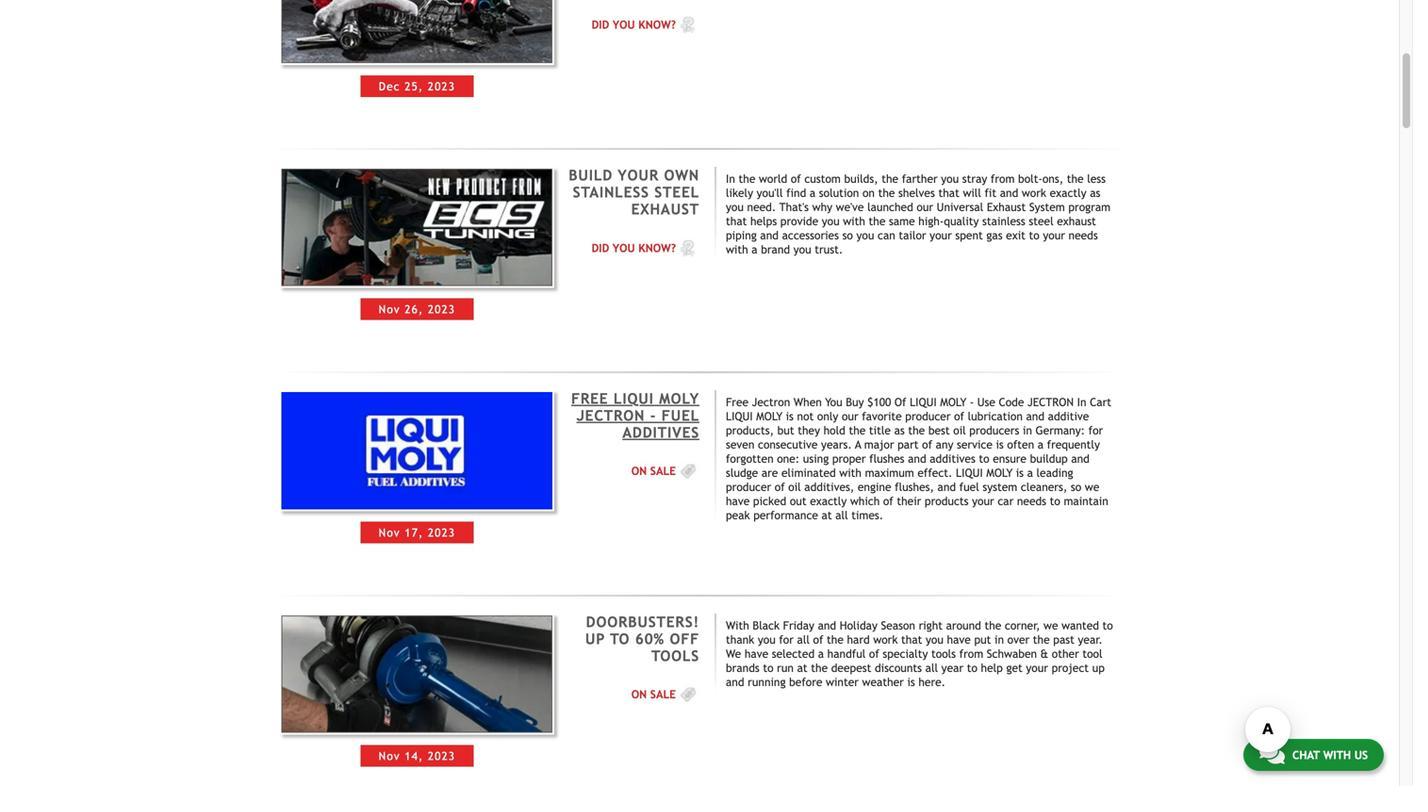 Task type: vqa. For each thing, say whether or not it's contained in the screenshot.
bottommost that
yes



Task type: locate. For each thing, give the bounding box(es) containing it.
ons,
[[1043, 172, 1064, 185]]

0 vertical spatial all
[[836, 509, 848, 522]]

0 vertical spatial needs
[[1069, 229, 1098, 242]]

1 vertical spatial nov
[[379, 526, 400, 539]]

part
[[898, 438, 919, 451]]

from down the put
[[959, 647, 983, 660]]

2023 right '14,'
[[428, 749, 455, 763]]

exactly down the "ons,"
[[1050, 186, 1087, 199]]

liqui up fuel
[[956, 466, 983, 479]]

0 horizontal spatial our
[[842, 410, 859, 423]]

2 did you know? from the top
[[592, 241, 676, 254]]

with
[[726, 619, 749, 632]]

on sale down additives
[[631, 465, 676, 478]]

from inside with black friday and holiday season right around the corner, we wanted to thank you for all of the hard work that you have put in over the past year. we have selected a handful of specialty tools from schwaben & other tool brands to run at the deepest discounts all year to help get your project up and running before winter weather is here.
[[959, 647, 983, 660]]

0 horizontal spatial we
[[1044, 619, 1058, 632]]

0 vertical spatial from
[[991, 172, 1015, 185]]

the
[[739, 172, 756, 185], [882, 172, 899, 185], [1067, 172, 1084, 185], [878, 186, 895, 199], [869, 214, 886, 228], [849, 424, 866, 437], [908, 424, 925, 437], [985, 619, 1002, 632], [827, 633, 844, 646], [1033, 633, 1050, 646], [811, 661, 828, 674]]

producer down sludge
[[726, 480, 771, 493]]

1 vertical spatial at
[[797, 661, 808, 674]]

solution
[[819, 186, 859, 199]]

1 on sale from the top
[[631, 465, 676, 478]]

exactly down additives,
[[810, 494, 847, 508]]

is
[[786, 410, 794, 423], [996, 438, 1004, 451], [1016, 466, 1024, 479], [907, 675, 915, 688]]

have
[[726, 494, 750, 508], [947, 633, 971, 646], [745, 647, 768, 660]]

we up maintain
[[1085, 480, 1100, 493]]

nov for build your own stainless steel exhaust
[[379, 303, 400, 316]]

you'll
[[757, 186, 783, 199]]

did left 6 image
[[592, 18, 609, 31]]

tools
[[931, 647, 956, 660]]

0 horizontal spatial jectron
[[577, 407, 645, 424]]

did you know? for chat with us
[[592, 18, 676, 31]]

as
[[1090, 186, 1101, 199], [894, 424, 905, 437]]

to left help
[[967, 661, 978, 674]]

0 vertical spatial our
[[917, 200, 933, 214]]

2 vertical spatial nov
[[379, 749, 400, 763]]

you inside free jectron when you buy $100 of liqui moly - use code jectron in cart liqui moly is not only our favorite producer of lubrication and additive products, but they hold the title as the best oil producers in germany: for seven consecutive years.  a major part of any service is often a frequently forgotten one: using proper flushes and additives to ensure buildup and sludge are eliminated with maximum effect.   liqui moly is a leading producer of oil additives, engine flushes, and fuel system cleaners, so we have picked out exactly which of their products your car needs to maintain peak performance at all times.
[[825, 395, 843, 409]]

1 vertical spatial work
[[873, 633, 898, 646]]

as down less
[[1090, 186, 1101, 199]]

0 horizontal spatial in
[[726, 172, 735, 185]]

on down additives
[[631, 465, 647, 478]]

exhaust down own
[[631, 201, 700, 218]]

moly
[[659, 390, 700, 407], [940, 395, 967, 409], [756, 410, 783, 423], [986, 466, 1013, 479]]

out
[[790, 494, 807, 508]]

steel
[[654, 184, 700, 201]]

performance
[[753, 509, 818, 522]]

of inside in the world of custom builds, the farther you stray from bolt-ons, the less likely you'll find a solution on the shelves that will fit and work exactly as you need.   that's why we've launched our universal exhaust system program that helps provide you with the same high-quality stainless steel exhaust piping and accessories so you can tailor your spent gas exit to your needs with a brand you trust.
[[791, 172, 801, 185]]

0 horizontal spatial that
[[726, 214, 747, 228]]

additives,
[[804, 480, 854, 493]]

our up high-
[[917, 200, 933, 214]]

2023 for build your own stainless steel exhaust
[[428, 303, 455, 316]]

at down additives,
[[822, 509, 832, 522]]

from inside in the world of custom builds, the farther you stray from bolt-ons, the less likely you'll find a solution on the shelves that will fit and work exactly as you need.   that's why we've launched our universal exhaust system program that helps provide you with the same high-quality stainless steel exhaust piping and accessories so you can tailor your spent gas exit to your needs with a brand you trust.
[[991, 172, 1015, 185]]

oil right best
[[953, 424, 966, 437]]

1 vertical spatial our
[[842, 410, 859, 423]]

2 did from the top
[[592, 241, 609, 254]]

in up likely
[[726, 172, 735, 185]]

1 horizontal spatial our
[[917, 200, 933, 214]]

0 vertical spatial you
[[613, 18, 635, 31]]

&
[[1041, 647, 1049, 660]]

2 horizontal spatial that
[[938, 186, 960, 199]]

car
[[998, 494, 1014, 508]]

0 vertical spatial so
[[842, 229, 853, 242]]

2 horizontal spatial all
[[925, 661, 938, 674]]

1 horizontal spatial that
[[901, 633, 922, 646]]

you left 6 image
[[613, 18, 635, 31]]

needs down cleaners,
[[1017, 494, 1047, 508]]

have down around at the bottom right
[[947, 633, 971, 646]]

liqui down free
[[726, 410, 753, 423]]

3 nov from the top
[[379, 749, 400, 763]]

dec 25, 2023
[[379, 79, 455, 93]]

have inside free jectron when you buy $100 of liqui moly - use code jectron in cart liqui moly is not only our favorite producer of lubrication and additive products, but they hold the title as the best oil producers in germany: for seven consecutive years.  a major part of any service is often a frequently forgotten one: using proper flushes and additives to ensure buildup and sludge are eliminated with maximum effect.   liqui moly is a leading producer of oil additives, engine flushes, and fuel system cleaners, so we have picked out exactly which of their products your car needs to maintain peak performance at all times.
[[726, 494, 750, 508]]

jectron up additive
[[1028, 395, 1074, 409]]

0 horizontal spatial as
[[894, 424, 905, 437]]

6 image
[[676, 238, 700, 257]]

any
[[936, 438, 954, 451]]

on left 1 image
[[631, 688, 647, 701]]

so up maintain
[[1071, 480, 1082, 493]]

0 vertical spatial in
[[726, 172, 735, 185]]

1 vertical spatial exactly
[[810, 494, 847, 508]]

0 vertical spatial as
[[1090, 186, 1101, 199]]

exhaust inside in the world of custom builds, the farther you stray from bolt-ons, the less likely you'll find a solution on the shelves that will fit and work exactly as you need.   that's why we've launched our universal exhaust system program that helps provide you with the same high-quality stainless steel exhaust piping and accessories so you can tailor your spent gas exit to your needs with a brand you trust.
[[987, 200, 1026, 214]]

code
[[999, 395, 1024, 409]]

know? for nov 26, 2023
[[639, 241, 676, 254]]

1 vertical spatial so
[[1071, 480, 1082, 493]]

1 on from the top
[[631, 465, 647, 478]]

2 on from the top
[[631, 688, 647, 701]]

sale down tools
[[650, 688, 676, 701]]

0 horizontal spatial all
[[797, 633, 810, 646]]

1 vertical spatial did you know?
[[592, 241, 676, 254]]

2 know? from the top
[[639, 241, 676, 254]]

1 vertical spatial as
[[894, 424, 905, 437]]

to inside in the world of custom builds, the farther you stray from bolt-ons, the less likely you'll find a solution on the shelves that will fit and work exactly as you need.   that's why we've launched our universal exhaust system program that helps provide you with the same high-quality stainless steel exhaust piping and accessories so you can tailor your spent gas exit to your needs with a brand you trust.
[[1029, 229, 1040, 242]]

forgotten
[[726, 452, 774, 465]]

and
[[1000, 186, 1018, 199], [760, 229, 779, 242], [1026, 410, 1045, 423], [908, 452, 926, 465], [1071, 452, 1090, 465], [938, 480, 956, 493], [818, 619, 836, 632], [726, 675, 744, 688]]

with down we've
[[843, 214, 865, 228]]

0 vertical spatial producer
[[905, 410, 951, 423]]

oil
[[953, 424, 966, 437], [788, 480, 801, 493]]

cart
[[1090, 395, 1112, 409]]

1 vertical spatial needs
[[1017, 494, 1047, 508]]

oil up out
[[788, 480, 801, 493]]

thank
[[726, 633, 754, 646]]

1 did from the top
[[592, 18, 609, 31]]

a right find
[[810, 186, 816, 199]]

on
[[631, 465, 647, 478], [631, 688, 647, 701]]

a up cleaners,
[[1027, 466, 1033, 479]]

our
[[917, 200, 933, 214], [842, 410, 859, 423]]

in right the put
[[995, 633, 1004, 646]]

up
[[1092, 661, 1105, 674]]

doorbusters! up to 60% off tools
[[585, 614, 700, 664]]

1 2023 from the top
[[428, 79, 455, 93]]

we inside with black friday and holiday season right around the corner, we wanted to thank you for all of the hard work that you have put in over the past year. we have selected a handful of specialty tools from schwaben & other tool brands to run at the deepest discounts all year to help get your project up and running before winter weather is here.
[[1044, 619, 1058, 632]]

1 horizontal spatial for
[[1089, 424, 1103, 437]]

frequently
[[1047, 438, 1100, 451]]

work down bolt-
[[1022, 186, 1046, 199]]

1 horizontal spatial needs
[[1069, 229, 1098, 242]]

nov for doorbusters! up to 60% off tools
[[379, 749, 400, 763]]

at up before
[[797, 661, 808, 674]]

2 sale from the top
[[650, 688, 676, 701]]

less
[[1087, 172, 1106, 185]]

and right friday
[[818, 619, 836, 632]]

is up the but
[[786, 410, 794, 423]]

schwaben
[[987, 647, 1037, 660]]

nov left 17,
[[379, 526, 400, 539]]

0 vertical spatial know?
[[639, 18, 676, 31]]

0 vertical spatial did
[[592, 18, 609, 31]]

0 vertical spatial have
[[726, 494, 750, 508]]

2 nov from the top
[[379, 526, 400, 539]]

and right fit
[[1000, 186, 1018, 199]]

you left can
[[856, 229, 874, 242]]

major
[[864, 438, 894, 451]]

0 vertical spatial at
[[822, 509, 832, 522]]

jectron inside free liqui moly jectron - fuel additives
[[577, 407, 645, 424]]

1 nov from the top
[[379, 303, 400, 316]]

0 horizontal spatial exhaust
[[631, 201, 700, 218]]

so up trust.
[[842, 229, 853, 242]]

you down build your own stainless steel exhaust link
[[613, 241, 635, 254]]

0 vertical spatial sale
[[650, 465, 676, 478]]

1 horizontal spatial in
[[1077, 395, 1087, 409]]

past
[[1053, 633, 1075, 646]]

of down are
[[775, 480, 785, 493]]

1 vertical spatial for
[[779, 633, 794, 646]]

1 vertical spatial oil
[[788, 480, 801, 493]]

liqui right of on the right of page
[[910, 395, 937, 409]]

0 vertical spatial on sale
[[631, 465, 676, 478]]

you left stray at the top
[[941, 172, 959, 185]]

comments image
[[1259, 743, 1285, 766]]

need.
[[747, 200, 776, 214]]

seven
[[726, 438, 755, 451]]

title
[[869, 424, 891, 437]]

1 horizontal spatial exhaust
[[987, 200, 1026, 214]]

0 horizontal spatial for
[[779, 633, 794, 646]]

1 horizontal spatial so
[[1071, 480, 1082, 493]]

1 horizontal spatial as
[[1090, 186, 1101, 199]]

a left handful
[[818, 647, 824, 660]]

a
[[810, 186, 816, 199], [752, 243, 758, 256], [1038, 438, 1044, 451], [1027, 466, 1033, 479], [818, 647, 824, 660]]

0 vertical spatial nov
[[379, 303, 400, 316]]

all up here.
[[925, 661, 938, 674]]

producer up best
[[905, 410, 951, 423]]

help
[[981, 661, 1003, 674]]

buy
[[846, 395, 864, 409]]

needs inside free jectron when you buy $100 of liqui moly - use code jectron in cart liqui moly is not only our favorite producer of lubrication and additive products, but they hold the title as the best oil producers in germany: for seven consecutive years.  a major part of any service is often a frequently forgotten one: using proper flushes and additives to ensure buildup and sludge are eliminated with maximum effect.   liqui moly is a leading producer of oil additives, engine flushes, and fuel system cleaners, so we have picked out exactly which of their products your car needs to maintain peak performance at all times.
[[1017, 494, 1047, 508]]

products,
[[726, 424, 774, 437]]

of up find
[[791, 172, 801, 185]]

3 2023 from the top
[[428, 526, 455, 539]]

put
[[974, 633, 991, 646]]

1 horizontal spatial we
[[1085, 480, 1100, 493]]

know?
[[639, 18, 676, 31], [639, 241, 676, 254]]

a down piping
[[752, 243, 758, 256]]

in inside free jectron when you buy $100 of liqui moly - use code jectron in cart liqui moly is not only our favorite producer of lubrication and additive products, but they hold the title as the best oil producers in germany: for seven consecutive years.  a major part of any service is often a frequently forgotten one: using proper flushes and additives to ensure buildup and sludge are eliminated with maximum effect.   liqui moly is a leading producer of oil additives, engine flushes, and fuel system cleaners, so we have picked out exactly which of their products your car needs to maintain peak performance at all times.
[[1077, 395, 1087, 409]]

nov for free liqui moly jectron - fuel additives
[[379, 526, 400, 539]]

in inside with black friday and holiday season right around the corner, we wanted to thank you for all of the hard work that you have put in over the past year. we have selected a handful of specialty tools from schwaben & other tool brands to run at the deepest discounts all year to help get your project up and running before winter weather is here.
[[995, 633, 1004, 646]]

your down fuel
[[972, 494, 994, 508]]

exhaust up "stainless"
[[987, 200, 1026, 214]]

their
[[897, 494, 921, 508]]

free liqui moly jectron - fuel additives
[[571, 390, 700, 441]]

2023 inside nov 26, 2023 link
[[428, 303, 455, 316]]

0 horizontal spatial in
[[995, 633, 1004, 646]]

in inside in the world of custom builds, the farther you stray from bolt-ons, the less likely you'll find a solution on the shelves that will fit and work exactly as you need.   that's why we've launched our universal exhaust system program that helps provide you with the same high-quality stainless steel exhaust piping and accessories so you can tailor your spent gas exit to your needs with a brand you trust.
[[726, 172, 735, 185]]

farther
[[902, 172, 938, 185]]

1 vertical spatial did
[[592, 241, 609, 254]]

and up 'germany:'
[[1026, 410, 1045, 423]]

1 vertical spatial we
[[1044, 619, 1058, 632]]

1 horizontal spatial exactly
[[1050, 186, 1087, 199]]

did down stainless
[[592, 241, 609, 254]]

2023 inside nov 14, 2023 link
[[428, 749, 455, 763]]

0 vertical spatial we
[[1085, 480, 1100, 493]]

moly up additives
[[659, 390, 700, 407]]

0 horizontal spatial at
[[797, 661, 808, 674]]

as up part
[[894, 424, 905, 437]]

1 know? from the top
[[639, 18, 676, 31]]

when
[[794, 395, 822, 409]]

1 horizontal spatial in
[[1023, 424, 1032, 437]]

is down "discounts"
[[907, 675, 915, 688]]

1 horizontal spatial at
[[822, 509, 832, 522]]

we up past in the bottom of the page
[[1044, 619, 1058, 632]]

is inside with black friday and holiday season right around the corner, we wanted to thank you for all of the hard work that you have put in over the past year. we have selected a handful of specialty tools from schwaben & other tool brands to run at the deepest discounts all year to help get your project up and running before winter weather is here.
[[907, 675, 915, 688]]

2 vertical spatial all
[[925, 661, 938, 674]]

peak
[[726, 509, 750, 522]]

on sale
[[631, 465, 676, 478], [631, 688, 676, 701]]

nov left '14,'
[[379, 749, 400, 763]]

1 vertical spatial you
[[613, 241, 635, 254]]

you for nov 26, 2023
[[613, 241, 635, 254]]

to
[[1029, 229, 1040, 242], [979, 452, 990, 465], [1050, 494, 1060, 508], [1103, 619, 1113, 632], [763, 661, 774, 674], [967, 661, 978, 674]]

producers
[[969, 424, 1019, 437]]

consecutive
[[758, 438, 818, 451]]

0 vertical spatial work
[[1022, 186, 1046, 199]]

0 horizontal spatial needs
[[1017, 494, 1047, 508]]

2023 right 17,
[[428, 526, 455, 539]]

1 did you know? from the top
[[592, 18, 676, 31]]

of down engine at the bottom right
[[883, 494, 894, 508]]

0 horizontal spatial exactly
[[810, 494, 847, 508]]

exactly inside in the world of custom builds, the farther you stray from bolt-ons, the less likely you'll find a solution on the shelves that will fit and work exactly as you need.   that's why we've launched our universal exhaust system program that helps provide you with the same high-quality stainless steel exhaust piping and accessories so you can tailor your spent gas exit to your needs with a brand you trust.
[[1050, 186, 1087, 199]]

all inside free jectron when you buy $100 of liqui moly - use code jectron in cart liqui moly is not only our favorite producer of lubrication and additive products, but they hold the title as the best oil producers in germany: for seven consecutive years.  a major part of any service is often a frequently forgotten one: using proper flushes and additives to ensure buildup and sludge are eliminated with maximum effect.   liqui moly is a leading producer of oil additives, engine flushes, and fuel system cleaners, so we have picked out exactly which of their products your car needs to maintain peak performance at all times.
[[836, 509, 848, 522]]

0 horizontal spatial producer
[[726, 480, 771, 493]]

for inside with black friday and holiday season right around the corner, we wanted to thank you for all of the hard work that you have put in over the past year. we have selected a handful of specialty tools from schwaben & other tool brands to run at the deepest discounts all year to help get your project up and running before winter weather is here.
[[779, 633, 794, 646]]

that up specialty on the right bottom of the page
[[901, 633, 922, 646]]

0 horizontal spatial from
[[959, 647, 983, 660]]

1 vertical spatial know?
[[639, 241, 676, 254]]

2 vertical spatial that
[[901, 633, 922, 646]]

system
[[1029, 200, 1065, 214]]

have up "peak"
[[726, 494, 750, 508]]

producer
[[905, 410, 951, 423], [726, 480, 771, 493]]

to down steel at the right of the page
[[1029, 229, 1040, 242]]

for up the frequently
[[1089, 424, 1103, 437]]

use
[[977, 395, 995, 409]]

to up year.
[[1103, 619, 1113, 632]]

in left the cart
[[1077, 395, 1087, 409]]

0 horizontal spatial -
[[650, 407, 656, 424]]

fuel
[[959, 480, 979, 493]]

on sale down tools
[[631, 688, 676, 701]]

bolt-
[[1018, 172, 1043, 185]]

liqui up additives
[[614, 390, 654, 407]]

gas
[[987, 229, 1003, 242]]

nov left 26,
[[379, 303, 400, 316]]

1 horizontal spatial -
[[970, 395, 974, 409]]

sale down additives
[[650, 465, 676, 478]]

0 vertical spatial exactly
[[1050, 186, 1087, 199]]

jectron
[[752, 395, 790, 409]]

so inside free jectron when you buy $100 of liqui moly - use code jectron in cart liqui moly is not only our favorite producer of lubrication and additive products, but they hold the title as the best oil producers in germany: for seven consecutive years.  a major part of any service is often a frequently forgotten one: using proper flushes and additives to ensure buildup and sludge are eliminated with maximum effect.   liqui moly is a leading producer of oil additives, engine flushes, and fuel system cleaners, so we have picked out exactly which of their products your car needs to maintain peak performance at all times.
[[1071, 480, 1082, 493]]

1 vertical spatial sale
[[650, 688, 676, 701]]

1 vertical spatial in
[[1077, 395, 1087, 409]]

2 2023 from the top
[[428, 303, 455, 316]]

work
[[1022, 186, 1046, 199], [873, 633, 898, 646]]

with
[[843, 214, 865, 228], [726, 243, 748, 256], [839, 466, 862, 479], [1323, 749, 1351, 762]]

1 vertical spatial from
[[959, 647, 983, 660]]

2 vertical spatial you
[[825, 395, 843, 409]]

in
[[1023, 424, 1032, 437], [995, 633, 1004, 646]]

that inside with black friday and holiday season right around the corner, we wanted to thank you for all of the hard work that you have put in over the past year. we have selected a handful of specialty tools from schwaben & other tool brands to run at the deepest discounts all year to help get your project up and running before winter weather is here.
[[901, 633, 922, 646]]

1 horizontal spatial all
[[836, 509, 848, 522]]

2023 inside "nov 17, 2023" link
[[428, 526, 455, 539]]

using
[[803, 452, 829, 465]]

1 horizontal spatial work
[[1022, 186, 1046, 199]]

from
[[991, 172, 1015, 185], [959, 647, 983, 660]]

25,
[[405, 79, 423, 93]]

1 vertical spatial that
[[726, 214, 747, 228]]

helps
[[750, 214, 777, 228]]

for up "selected"
[[779, 633, 794, 646]]

on
[[863, 186, 875, 199]]

0 vertical spatial oil
[[953, 424, 966, 437]]

with down proper
[[839, 466, 862, 479]]

4 2023 from the top
[[428, 749, 455, 763]]

2 on sale from the top
[[631, 688, 676, 701]]

all down friday
[[797, 633, 810, 646]]

1 horizontal spatial jectron
[[1028, 395, 1074, 409]]

jectron left the fuel
[[577, 407, 645, 424]]

maintain
[[1064, 494, 1108, 508]]

your down &
[[1026, 661, 1048, 674]]

your down steel at the right of the page
[[1043, 229, 1065, 242]]

in up often on the bottom of page
[[1023, 424, 1032, 437]]

you
[[613, 18, 635, 31], [613, 241, 635, 254], [825, 395, 843, 409]]

work inside in the world of custom builds, the farther you stray from bolt-ons, the less likely you'll find a solution on the shelves that will fit and work exactly as you need.   that's why we've launched our universal exhaust system program that helps provide you with the same high-quality stainless steel exhaust piping and accessories so you can tailor your spent gas exit to your needs with a brand you trust.
[[1022, 186, 1046, 199]]

0 vertical spatial on
[[631, 465, 647, 478]]

1 sale from the top
[[650, 465, 676, 478]]

all left times.
[[836, 509, 848, 522]]

nov 14, 2023 link
[[280, 614, 555, 767]]

flushes,
[[895, 480, 934, 493]]

2023
[[428, 79, 455, 93], [428, 303, 455, 316], [428, 526, 455, 539], [428, 749, 455, 763]]

- left use
[[970, 395, 974, 409]]

0 horizontal spatial so
[[842, 229, 853, 242]]

best
[[928, 424, 950, 437]]

liqui inside free liqui moly jectron - fuel additives
[[614, 390, 654, 407]]

1 horizontal spatial from
[[991, 172, 1015, 185]]

spent
[[955, 229, 983, 242]]

from up fit
[[991, 172, 1015, 185]]

0 vertical spatial for
[[1089, 424, 1103, 437]]

0 vertical spatial did you know?
[[592, 18, 676, 31]]

1 vertical spatial on sale
[[631, 688, 676, 701]]

build
[[569, 167, 613, 184]]

0 vertical spatial that
[[938, 186, 960, 199]]

1 vertical spatial on
[[631, 688, 647, 701]]

have up brands
[[745, 647, 768, 660]]

0 horizontal spatial work
[[873, 633, 898, 646]]

0 vertical spatial in
[[1023, 424, 1032, 437]]

we inside free jectron when you buy $100 of liqui moly - use code jectron in cart liqui moly is not only our favorite producer of lubrication and additive products, but they hold the title as the best oil producers in germany: for seven consecutive years.  a major part of any service is often a frequently forgotten one: using proper flushes and additives to ensure buildup and sludge are eliminated with maximum effect.   liqui moly is a leading producer of oil additives, engine flushes, and fuel system cleaners, so we have picked out exactly which of their products your car needs to maintain peak performance at all times.
[[1085, 480, 1100, 493]]

products
[[925, 494, 969, 508]]

on for tools
[[631, 688, 647, 701]]

buildup
[[1030, 452, 1068, 465]]

1 vertical spatial in
[[995, 633, 1004, 646]]

1 horizontal spatial producer
[[905, 410, 951, 423]]

is down "producers" on the right bottom of the page
[[996, 438, 1004, 451]]

brands
[[726, 661, 760, 674]]

with inside free jectron when you buy $100 of liqui moly - use code jectron in cart liqui moly is not only our favorite producer of lubrication and additive products, but they hold the title as the best oil producers in germany: for seven consecutive years.  a major part of any service is often a frequently forgotten one: using proper flushes and additives to ensure buildup and sludge are eliminated with maximum effect.   liqui moly is a leading producer of oil additives, engine flushes, and fuel system cleaners, so we have picked out exactly which of their products your car needs to maintain peak performance at all times.
[[839, 466, 862, 479]]

2023 right 26,
[[428, 303, 455, 316]]



Task type: describe. For each thing, give the bounding box(es) containing it.
build your own stainless steel exhaust
[[569, 167, 700, 218]]

running
[[748, 675, 786, 688]]

shelves
[[899, 186, 935, 199]]

nov 14, 2023
[[379, 749, 455, 763]]

you down black
[[758, 633, 776, 646]]

get
[[1006, 661, 1023, 674]]

of left any
[[922, 438, 932, 451]]

0 horizontal spatial oil
[[788, 480, 801, 493]]

in the world of custom builds, the farther you stray from bolt-ons, the less likely you'll find a solution on the shelves that will fit and work exactly as you need.   that's why we've launched our universal exhaust system program that helps provide you with the same high-quality stainless steel exhaust piping and accessories so you can tailor your spent gas exit to your needs with a brand you trust.
[[726, 172, 1111, 256]]

1 vertical spatial all
[[797, 633, 810, 646]]

can
[[878, 229, 895, 242]]

run
[[777, 661, 794, 674]]

on sale for fuel
[[631, 465, 676, 478]]

fuel
[[662, 407, 700, 424]]

cleaners,
[[1021, 480, 1067, 493]]

is down ensure
[[1016, 466, 1024, 479]]

one:
[[777, 452, 800, 465]]

top stocking stuffers this season image
[[280, 0, 555, 65]]

chat
[[1292, 749, 1320, 762]]

you down why
[[822, 214, 840, 228]]

find
[[786, 186, 806, 199]]

to up running
[[763, 661, 774, 674]]

only
[[817, 410, 838, 423]]

before
[[789, 675, 823, 688]]

moly up system
[[986, 466, 1013, 479]]

1 horizontal spatial oil
[[953, 424, 966, 437]]

nov 26, 2023 link
[[280, 167, 555, 320]]

favorite
[[862, 410, 902, 423]]

additives
[[930, 452, 976, 465]]

dec 25, 2023 link
[[280, 0, 555, 97]]

chat with us link
[[1243, 739, 1384, 771]]

why
[[812, 200, 833, 214]]

you down likely
[[726, 200, 744, 214]]

of down friday
[[813, 633, 823, 646]]

needs inside in the world of custom builds, the farther you stray from bolt-ons, the less likely you'll find a solution on the shelves that will fit and work exactly as you need.   that's why we've launched our universal exhaust system program that helps provide you with the same high-quality stainless steel exhaust piping and accessories so you can tailor your spent gas exit to your needs with a brand you trust.
[[1069, 229, 1098, 242]]

handful
[[827, 647, 866, 660]]

at inside free jectron when you buy $100 of liqui moly - use code jectron in cart liqui moly is not only our favorite producer of lubrication and additive products, but they hold the title as the best oil producers in germany: for seven consecutive years.  a major part of any service is often a frequently forgotten one: using proper flushes and additives to ensure buildup and sludge are eliminated with maximum effect.   liqui moly is a leading producer of oil additives, engine flushes, and fuel system cleaners, so we have picked out exactly which of their products your car needs to maintain peak performance at all times.
[[822, 509, 832, 522]]

17,
[[405, 526, 424, 539]]

moly down jectron
[[756, 410, 783, 423]]

2023 inside dec 25, 2023 link
[[428, 79, 455, 93]]

our inside in the world of custom builds, the farther you stray from bolt-ons, the less likely you'll find a solution on the shelves that will fit and work exactly as you need.   that's why we've launched our universal exhaust system program that helps provide you with the same high-quality stainless steel exhaust piping and accessories so you can tailor your spent gas exit to your needs with a brand you trust.
[[917, 200, 933, 214]]

to down cleaners,
[[1050, 494, 1060, 508]]

brand
[[761, 243, 790, 256]]

nov 26, 2023
[[379, 303, 455, 316]]

of
[[895, 395, 906, 409]]

with down piping
[[726, 243, 748, 256]]

did for chat with us
[[592, 18, 609, 31]]

60%
[[635, 630, 665, 647]]

free
[[571, 390, 609, 407]]

flushes
[[869, 452, 905, 465]]

up
[[585, 630, 605, 647]]

a inside with black friday and holiday season right around the corner, we wanted to thank you for all of the hard work that you have put in over the past year. we have selected a handful of specialty tools from schwaben & other tool brands to run at the deepest discounts all year to help get your project up and running before winter weather is here.
[[818, 647, 824, 660]]

friday
[[783, 619, 815, 632]]

dec
[[379, 79, 400, 93]]

hard
[[847, 633, 870, 646]]

so inside in the world of custom builds, the farther you stray from bolt-ons, the less likely you'll find a solution on the shelves that will fit and work exactly as you need.   that's why we've launched our universal exhaust system program that helps provide you with the same high-quality stainless steel exhaust piping and accessories so you can tailor your spent gas exit to your needs with a brand you trust.
[[842, 229, 853, 242]]

14,
[[405, 749, 424, 763]]

and down helps
[[760, 229, 779, 242]]

know? for chat with us
[[639, 18, 676, 31]]

doorbusters! up to 60% off tools image
[[280, 614, 555, 735]]

year.
[[1078, 633, 1103, 646]]

as inside in the world of custom builds, the farther you stray from bolt-ons, the less likely you'll find a solution on the shelves that will fit and work exactly as you need.   that's why we've launched our universal exhaust system program that helps provide you with the same high-quality stainless steel exhaust piping and accessories so you can tailor your spent gas exit to your needs with a brand you trust.
[[1090, 186, 1101, 199]]

you for chat with us
[[613, 18, 635, 31]]

project
[[1052, 661, 1089, 674]]

free liqui moly jectron - fuel additives image
[[280, 390, 555, 511]]

your down high-
[[930, 229, 952, 242]]

a up buildup
[[1038, 438, 1044, 451]]

which
[[850, 494, 880, 508]]

you down "right"
[[926, 633, 944, 646]]

additive
[[1048, 410, 1089, 423]]

and down brands
[[726, 675, 744, 688]]

tailor
[[899, 229, 926, 242]]

your
[[618, 167, 659, 184]]

1 vertical spatial producer
[[726, 480, 771, 493]]

provide
[[780, 214, 818, 228]]

work inside with black friday and holiday season right around the corner, we wanted to thank you for all of the hard work that you have put in over the past year. we have selected a handful of specialty tools from schwaben & other tool brands to run at the deepest discounts all year to help get your project up and running before winter weather is here.
[[873, 633, 898, 646]]

of down hard
[[869, 647, 879, 660]]

2023 for free liqui moly jectron - fuel additives
[[428, 526, 455, 539]]

us
[[1355, 749, 1368, 762]]

year
[[942, 661, 964, 674]]

corner,
[[1005, 619, 1040, 632]]

build your own stainless steel exhaust link
[[569, 167, 700, 218]]

sale for fuel
[[650, 465, 676, 478]]

free liqui moly jectron - fuel additives link
[[571, 390, 700, 441]]

- inside free jectron when you buy $100 of liqui moly - use code jectron in cart liqui moly is not only our favorite producer of lubrication and additive products, but they hold the title as the best oil producers in germany: for seven consecutive years.  a major part of any service is often a frequently forgotten one: using proper flushes and additives to ensure buildup and sludge are eliminated with maximum effect.   liqui moly is a leading producer of oil additives, engine flushes, and fuel system cleaners, so we have picked out exactly which of their products your car needs to maintain peak performance at all times.
[[970, 395, 974, 409]]

season
[[881, 619, 915, 632]]

$100
[[867, 395, 891, 409]]

at inside with black friday and holiday season right around the corner, we wanted to thank you for all of the hard work that you have put in over the past year. we have selected a handful of specialty tools from schwaben & other tool brands to run at the deepest discounts all year to help get your project up and running before winter weather is here.
[[797, 661, 808, 674]]

on for fuel
[[631, 465, 647, 478]]

builds,
[[844, 172, 878, 185]]

custom
[[805, 172, 841, 185]]

times.
[[852, 509, 884, 522]]

exhaust inside 'build your own stainless steel exhaust'
[[631, 201, 700, 218]]

trust.
[[815, 243, 843, 256]]

for inside free jectron when you buy $100 of liqui moly - use code jectron in cart liqui moly is not only our favorite producer of lubrication and additive products, but they hold the title as the best oil producers in germany: for seven consecutive years.  a major part of any service is often a frequently forgotten one: using proper flushes and additives to ensure buildup and sludge are eliminated with maximum effect.   liqui moly is a leading producer of oil additives, engine flushes, and fuel system cleaners, so we have picked out exactly which of their products your car needs to maintain peak performance at all times.
[[1089, 424, 1103, 437]]

exactly inside free jectron when you buy $100 of liqui moly - use code jectron in cart liqui moly is not only our favorite producer of lubrication and additive products, but they hold the title as the best oil producers in germany: for seven consecutive years.  a major part of any service is often a frequently forgotten one: using proper flushes and additives to ensure buildup and sludge are eliminated with maximum effect.   liqui moly is a leading producer of oil additives, engine flushes, and fuel system cleaners, so we have picked out exactly which of their products your car needs to maintain peak performance at all times.
[[810, 494, 847, 508]]

with left us
[[1323, 749, 1351, 762]]

in inside free jectron when you buy $100 of liqui moly - use code jectron in cart liqui moly is not only our favorite producer of lubrication and additive products, but they hold the title as the best oil producers in germany: for seven consecutive years.  a major part of any service is often a frequently forgotten one: using proper flushes and additives to ensure buildup and sludge are eliminated with maximum effect.   liqui moly is a leading producer of oil additives, engine flushes, and fuel system cleaners, so we have picked out exactly which of their products your car needs to maintain peak performance at all times.
[[1023, 424, 1032, 437]]

1 image
[[676, 462, 700, 481]]

1 vertical spatial have
[[947, 633, 971, 646]]

black
[[753, 619, 780, 632]]

other
[[1052, 647, 1079, 660]]

sale for tools
[[650, 688, 676, 701]]

years.
[[821, 438, 852, 451]]

universal
[[937, 200, 984, 214]]

sludge
[[726, 466, 758, 479]]

ensure
[[993, 452, 1027, 465]]

maximum
[[865, 466, 914, 479]]

your inside with black friday and holiday season right around the corner, we wanted to thank you for all of the hard work that you have put in over the past year. we have selected a handful of specialty tools from schwaben & other tool brands to run at the deepest discounts all year to help get your project up and running before winter weather is here.
[[1026, 661, 1048, 674]]

and up products
[[938, 480, 956, 493]]

jectron inside free jectron when you buy $100 of liqui moly - use code jectron in cart liqui moly is not only our favorite producer of lubrication and additive products, but they hold the title as the best oil producers in germany: for seven consecutive years.  a major part of any service is often a frequently forgotten one: using proper flushes and additives to ensure buildup and sludge are eliminated with maximum effect.   liqui moly is a leading producer of oil additives, engine flushes, and fuel system cleaners, so we have picked out exactly which of their products your car needs to maintain peak performance at all times.
[[1028, 395, 1074, 409]]

build your own stainless steel exhaust image
[[280, 167, 555, 288]]

often
[[1007, 438, 1034, 451]]

hold
[[824, 424, 846, 437]]

6 image
[[676, 15, 700, 34]]

as inside free jectron when you buy $100 of liqui moly - use code jectron in cart liqui moly is not only our favorite producer of lubrication and additive products, but they hold the title as the best oil producers in germany: for seven consecutive years.  a major part of any service is often a frequently forgotten one: using proper flushes and additives to ensure buildup and sludge are eliminated with maximum effect.   liqui moly is a leading producer of oil additives, engine flushes, and fuel system cleaners, so we have picked out exactly which of their products your car needs to maintain peak performance at all times.
[[894, 424, 905, 437]]

2 vertical spatial have
[[745, 647, 768, 660]]

leading
[[1037, 466, 1073, 479]]

your inside free jectron when you buy $100 of liqui moly - use code jectron in cart liqui moly is not only our favorite producer of lubrication and additive products, but they hold the title as the best oil producers in germany: for seven consecutive years.  a major part of any service is often a frequently forgotten one: using proper flushes and additives to ensure buildup and sludge are eliminated with maximum effect.   liqui moly is a leading producer of oil additives, engine flushes, and fuel system cleaners, so we have picked out exactly which of their products your car needs to maintain peak performance at all times.
[[972, 494, 994, 508]]

not
[[797, 410, 814, 423]]

moly inside free liqui moly jectron - fuel additives
[[659, 390, 700, 407]]

- inside free liqui moly jectron - fuel additives
[[650, 407, 656, 424]]

doorbusters! up to 60% off tools link
[[585, 614, 700, 664]]

steel
[[1029, 214, 1054, 228]]

of up service in the bottom of the page
[[954, 410, 964, 423]]

on sale for tools
[[631, 688, 676, 701]]

we
[[726, 647, 741, 660]]

launched
[[867, 200, 913, 214]]

you down accessories
[[794, 243, 811, 256]]

1 image
[[676, 685, 700, 704]]

engine
[[858, 480, 891, 493]]

to down service in the bottom of the page
[[979, 452, 990, 465]]

2023 for doorbusters! up to 60% off tools
[[428, 749, 455, 763]]

did for nov 26, 2023
[[592, 241, 609, 254]]

holiday
[[840, 619, 878, 632]]

our inside free jectron when you buy $100 of liqui moly - use code jectron in cart liqui moly is not only our favorite producer of lubrication and additive products, but they hold the title as the best oil producers in germany: for seven consecutive years.  a major part of any service is often a frequently forgotten one: using proper flushes and additives to ensure buildup and sludge are eliminated with maximum effect.   liqui moly is a leading producer of oil additives, engine flushes, and fuel system cleaners, so we have picked out exactly which of their products your car needs to maintain peak performance at all times.
[[842, 410, 859, 423]]

deepest
[[831, 661, 871, 674]]

world
[[759, 172, 787, 185]]

discounts
[[875, 661, 922, 674]]

a
[[855, 438, 861, 451]]

chat with us
[[1292, 749, 1368, 762]]

free jectron when you buy $100 of liqui moly - use code jectron in cart liqui moly is not only our favorite producer of lubrication and additive products, but they hold the title as the best oil producers in germany: for seven consecutive years.  a major part of any service is often a frequently forgotten one: using proper flushes and additives to ensure buildup and sludge are eliminated with maximum effect.   liqui moly is a leading producer of oil additives, engine flushes, and fuel system cleaners, so we have picked out exactly which of their products your car needs to maintain peak performance at all times.
[[726, 395, 1112, 522]]

free
[[726, 395, 749, 409]]

did you know? for nov 26, 2023
[[592, 241, 676, 254]]

additives
[[622, 424, 700, 441]]

and down part
[[908, 452, 926, 465]]

moly up best
[[940, 395, 967, 409]]

and down the frequently
[[1071, 452, 1090, 465]]

weather
[[862, 675, 904, 688]]



